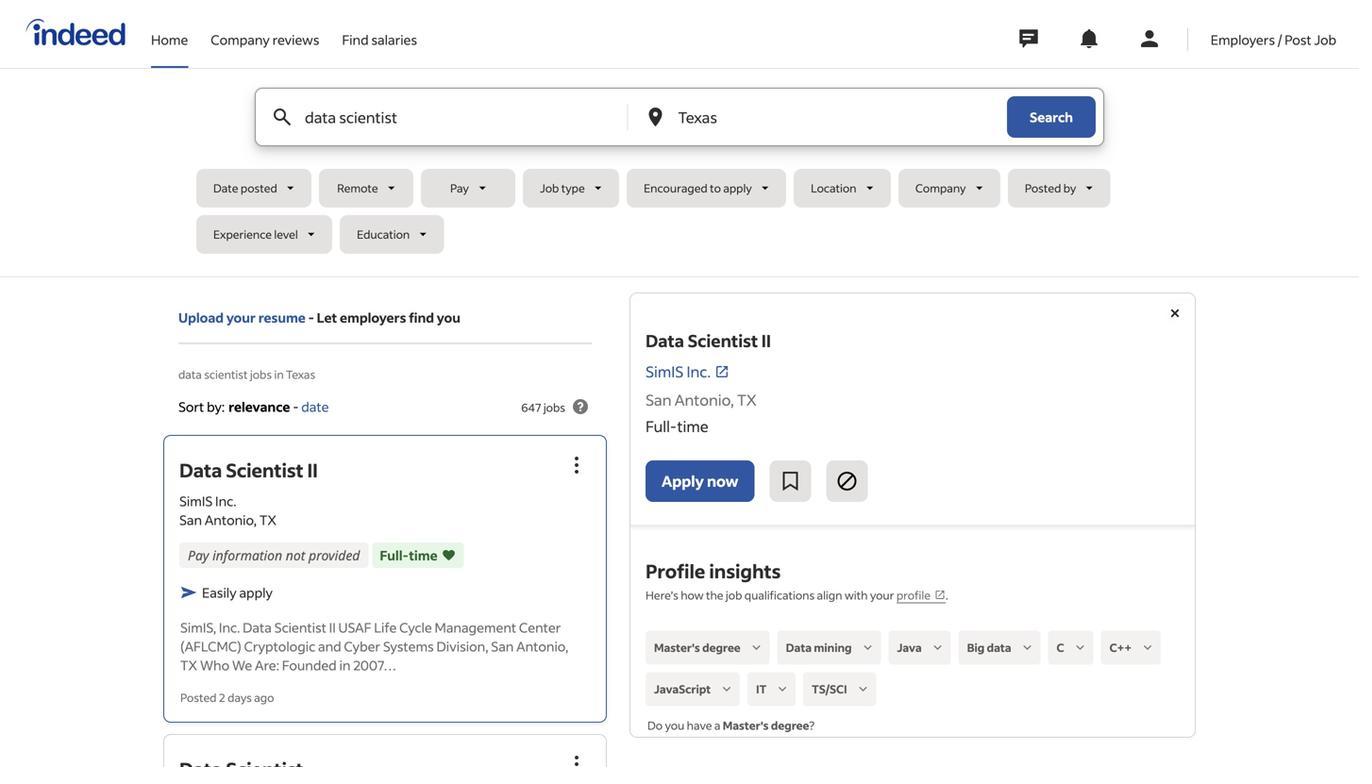 Task type: describe. For each thing, give the bounding box(es) containing it.
0 horizontal spatial data
[[178, 367, 202, 382]]

apply inside dropdown button
[[724, 181, 752, 195]]

remote
[[337, 181, 378, 195]]

master's inside button
[[654, 641, 700, 655]]

tx inside simis, inc. data scientist ii usaf life cycle management center (aflcmc) cryptologic and cyber systems division, san antonio, tx who we are: founded in 2007…
[[180, 657, 197, 674]]

missing qualification image inside it "button"
[[774, 681, 791, 698]]

encouraged
[[644, 181, 708, 195]]

profile link
[[897, 588, 946, 604]]

data mining
[[786, 641, 852, 655]]

missing qualification image for c++
[[1140, 640, 1157, 657]]

do
[[648, 718, 663, 733]]

missing qualification image for degree
[[748, 640, 765, 657]]

matches your preference image
[[441, 546, 457, 565]]

by:
[[207, 398, 225, 415]]

antonio, inside simis, inc. data scientist ii usaf life cycle management center (aflcmc) cryptologic and cyber systems division, san antonio, tx who we are: founded in 2007…
[[517, 638, 569, 655]]

find
[[342, 31, 369, 48]]

posted 2 days ago
[[180, 691, 274, 705]]

apply now
[[662, 472, 739, 491]]

sort
[[178, 398, 204, 415]]

647
[[522, 400, 541, 415]]

apply
[[662, 472, 704, 491]]

data scientist ii button
[[179, 458, 318, 482]]

simis inc.
[[646, 362, 711, 381]]

insights
[[709, 559, 781, 583]]

not
[[286, 547, 305, 564]]

missing qualification image for c
[[1072, 640, 1089, 657]]

account image
[[1138, 27, 1161, 50]]

ii inside simis, inc. data scientist ii usaf life cycle management center (aflcmc) cryptologic and cyber systems division, san antonio, tx who we are: founded in 2007…
[[329, 619, 336, 636]]

here's
[[646, 588, 679, 603]]

?
[[810, 718, 815, 733]]

posted by
[[1025, 181, 1077, 195]]

find salaries link
[[342, 0, 417, 64]]

none search field containing search
[[196, 88, 1163, 262]]

upload
[[178, 309, 224, 326]]

provided
[[309, 547, 360, 564]]

2
[[219, 691, 225, 705]]

missing qualification image for mining
[[860, 640, 877, 657]]

save this job image
[[779, 470, 802, 493]]

search: Job title, keywords, or company text field
[[301, 89, 596, 145]]

pay information not provided
[[188, 547, 360, 564]]

date posted
[[213, 181, 277, 195]]

qualifications
[[745, 588, 815, 603]]

c
[[1057, 641, 1065, 655]]

0 vertical spatial your
[[226, 309, 256, 326]]

data inside simis, inc. data scientist ii usaf life cycle management center (aflcmc) cryptologic and cyber systems division, san antonio, tx who we are: founded in 2007…
[[243, 619, 272, 636]]

1 horizontal spatial you
[[665, 718, 685, 733]]

ts/sci
[[812, 682, 847, 697]]

big data
[[967, 641, 1012, 655]]

cycle
[[399, 619, 432, 636]]

the
[[706, 588, 724, 603]]

we
[[232, 657, 252, 674]]

simis inc. san antonio, tx
[[179, 493, 277, 529]]

and
[[318, 638, 341, 655]]

center
[[519, 619, 561, 636]]

1 vertical spatial jobs
[[544, 400, 566, 415]]

level
[[274, 227, 298, 242]]

(aflcmc)
[[180, 638, 241, 655]]

texas
[[286, 367, 315, 382]]

job type button
[[523, 169, 619, 208]]

1 vertical spatial scientist
[[226, 458, 304, 482]]

now
[[707, 472, 739, 491]]

information
[[212, 547, 282, 564]]

company for company
[[916, 181, 966, 195]]

master's degree button
[[646, 631, 770, 665]]

cryptologic
[[244, 638, 316, 655]]

education
[[357, 227, 410, 242]]

c++ button
[[1101, 631, 1161, 665]]

big
[[967, 641, 985, 655]]

pay button
[[421, 169, 516, 208]]

salaries
[[371, 31, 417, 48]]

simis, inc. data scientist ii usaf life cycle management center (aflcmc) cryptologic and cyber systems division, san antonio, tx who we are: founded in 2007…
[[180, 619, 569, 674]]

search
[[1030, 109, 1073, 126]]

location button
[[794, 169, 891, 208]]

missing qualification image inside ts/sci button
[[855, 681, 872, 698]]

find salaries
[[342, 31, 417, 48]]

antonio, inside simis inc. san antonio, tx
[[205, 512, 257, 529]]

have
[[687, 718, 712, 733]]

scientist inside simis, inc. data scientist ii usaf life cycle management center (aflcmc) cryptologic and cyber systems division, san antonio, tx who we are: founded in 2007…
[[274, 619, 327, 636]]

san inside simis, inc. data scientist ii usaf life cycle management center (aflcmc) cryptologic and cyber systems division, san antonio, tx who we are: founded in 2007…
[[491, 638, 514, 655]]

simis for simis inc. san antonio, tx
[[179, 493, 213, 510]]

tx inside simis inc. san antonio, tx
[[259, 512, 277, 529]]

to
[[710, 181, 721, 195]]

company reviews link
[[211, 0, 319, 64]]

simis for simis inc.
[[646, 362, 684, 381]]

type
[[562, 181, 585, 195]]

1 vertical spatial full-time
[[380, 547, 438, 564]]

big data button
[[959, 631, 1041, 665]]

javascript
[[654, 682, 711, 697]]

notifications unread count 0 image
[[1078, 27, 1101, 50]]

not interested image
[[836, 470, 859, 493]]

usaf
[[339, 619, 371, 636]]

management
[[435, 619, 517, 636]]

company button
[[899, 169, 1001, 208]]

education button
[[340, 215, 444, 254]]

search button
[[1007, 96, 1096, 138]]

1 horizontal spatial full-
[[646, 417, 677, 436]]

/
[[1278, 31, 1282, 48]]

align
[[817, 588, 843, 603]]

date
[[301, 398, 329, 415]]

by
[[1064, 181, 1077, 195]]

degree inside master's degree button
[[703, 641, 741, 655]]

upload your resume - let employers find you
[[178, 309, 461, 326]]

Edit location text field
[[675, 89, 970, 145]]

profile insights
[[646, 559, 781, 583]]

san inside simis inc. san antonio, tx
[[179, 512, 202, 529]]

java button
[[889, 631, 951, 665]]



Task type: locate. For each thing, give the bounding box(es) containing it.
1 horizontal spatial ii
[[329, 619, 336, 636]]

data inside button
[[987, 641, 1012, 655]]

data mining button
[[778, 631, 881, 665]]

1 vertical spatial time
[[409, 547, 438, 564]]

in left texas
[[274, 367, 284, 382]]

0 horizontal spatial tx
[[180, 657, 197, 674]]

inc. up san antonio, tx
[[687, 362, 711, 381]]

posted left 2
[[180, 691, 217, 705]]

missing qualification image right 'java'
[[930, 640, 947, 657]]

full-time down san antonio, tx
[[646, 417, 709, 436]]

missing qualification image right 'ts/sci' at the right of page
[[855, 681, 872, 698]]

1 horizontal spatial full-time
[[646, 417, 709, 436]]

1 vertical spatial job
[[540, 181, 559, 195]]

0 vertical spatial san
[[646, 390, 672, 410]]

- for date
[[293, 398, 299, 415]]

it button
[[748, 673, 796, 707]]

degree
[[703, 641, 741, 655], [771, 718, 810, 733]]

1 horizontal spatial san
[[491, 638, 514, 655]]

encouraged to apply button
[[627, 169, 787, 208]]

sort by: relevance - date
[[178, 398, 329, 415]]

0 horizontal spatial data scientist ii
[[179, 458, 318, 482]]

1 vertical spatial degree
[[771, 718, 810, 733]]

1 horizontal spatial in
[[339, 657, 351, 674]]

0 horizontal spatial master's
[[654, 641, 700, 655]]

1 horizontal spatial data scientist ii
[[646, 330, 771, 352]]

time down san antonio, tx
[[677, 417, 709, 436]]

missing qualification image
[[930, 640, 947, 657], [1072, 640, 1089, 657], [1140, 640, 1157, 657], [719, 681, 736, 698]]

missing qualification image left the it
[[719, 681, 736, 698]]

0 horizontal spatial jobs
[[250, 367, 272, 382]]

employers / post job link
[[1211, 0, 1337, 64]]

scientist
[[688, 330, 758, 352], [226, 458, 304, 482], [274, 619, 327, 636]]

apply right the to
[[724, 181, 752, 195]]

relevance
[[229, 398, 290, 415]]

experience
[[213, 227, 272, 242]]

0 horizontal spatial job
[[540, 181, 559, 195]]

job left type
[[540, 181, 559, 195]]

0 vertical spatial pay
[[450, 181, 469, 195]]

your right upload on the top of the page
[[226, 309, 256, 326]]

None search field
[[196, 88, 1163, 262]]

missing qualification image inside c button
[[1072, 640, 1089, 657]]

0 horizontal spatial posted
[[180, 691, 217, 705]]

employers
[[340, 309, 406, 326]]

0 vertical spatial ii
[[762, 330, 771, 352]]

0 horizontal spatial you
[[437, 309, 461, 326]]

0 vertical spatial apply
[[724, 181, 752, 195]]

post
[[1285, 31, 1312, 48]]

scientist
[[204, 367, 248, 382]]

posted left by
[[1025, 181, 1062, 195]]

0 vertical spatial you
[[437, 309, 461, 326]]

2 horizontal spatial antonio,
[[675, 390, 734, 410]]

apply now button
[[646, 461, 755, 502]]

posted inside popup button
[[1025, 181, 1062, 195]]

1 vertical spatial san
[[179, 512, 202, 529]]

0 vertical spatial inc.
[[687, 362, 711, 381]]

experience level button
[[196, 215, 332, 254]]

1 horizontal spatial posted
[[1025, 181, 1062, 195]]

job inside dropdown button
[[540, 181, 559, 195]]

647 jobs
[[522, 400, 566, 415]]

0 horizontal spatial san
[[179, 512, 202, 529]]

1 horizontal spatial -
[[308, 309, 314, 326]]

data scientist ii
[[646, 330, 771, 352], [179, 458, 318, 482]]

2 vertical spatial ii
[[329, 619, 336, 636]]

jobs right 647
[[544, 400, 566, 415]]

job right post
[[1315, 31, 1337, 48]]

missing qualification image for javascript
[[719, 681, 736, 698]]

1 vertical spatial pay
[[188, 547, 209, 564]]

pay inside 'popup button'
[[450, 181, 469, 195]]

messages unread count 0 image
[[1017, 20, 1041, 58]]

san down simis inc.
[[646, 390, 672, 410]]

1 horizontal spatial time
[[677, 417, 709, 436]]

missing qualification image right c
[[1072, 640, 1089, 657]]

missing qualification image right mining
[[860, 640, 877, 657]]

1 horizontal spatial your
[[870, 588, 895, 603]]

data up simis inc. san antonio, tx
[[179, 458, 222, 482]]

0 vertical spatial -
[[308, 309, 314, 326]]

1 horizontal spatial degree
[[771, 718, 810, 733]]

inc. inside simis, inc. data scientist ii usaf life cycle management center (aflcmc) cryptologic and cyber systems division, san antonio, tx who we are: founded in 2007…
[[219, 619, 240, 636]]

1 horizontal spatial jobs
[[544, 400, 566, 415]]

missing qualification image inside big data button
[[1019, 640, 1036, 657]]

0 vertical spatial time
[[677, 417, 709, 436]]

simis,
[[180, 619, 216, 636]]

2007…
[[353, 657, 397, 674]]

0 horizontal spatial ii
[[307, 458, 318, 482]]

pay for pay information not provided
[[188, 547, 209, 564]]

inc. for simis inc.
[[687, 362, 711, 381]]

0 vertical spatial scientist
[[688, 330, 758, 352]]

1 vertical spatial tx
[[259, 512, 277, 529]]

in down and
[[339, 657, 351, 674]]

missing qualification image inside master's degree button
[[748, 640, 765, 657]]

find
[[409, 309, 434, 326]]

you right find
[[437, 309, 461, 326]]

missing qualification image left c
[[1019, 640, 1036, 657]]

missing qualification image
[[748, 640, 765, 657], [860, 640, 877, 657], [1019, 640, 1036, 657], [774, 681, 791, 698], [855, 681, 872, 698]]

here's how the job qualifications align with your
[[646, 588, 897, 603]]

0 vertical spatial tx
[[737, 390, 757, 410]]

0 vertical spatial in
[[274, 367, 284, 382]]

do you have a master's degree ?
[[648, 718, 815, 733]]

who
[[200, 657, 230, 674]]

full-time
[[646, 417, 709, 436], [380, 547, 438, 564]]

1 vertical spatial ii
[[307, 458, 318, 482]]

home
[[151, 31, 188, 48]]

full-
[[646, 417, 677, 436], [380, 547, 409, 564]]

let
[[317, 309, 337, 326]]

how
[[681, 588, 704, 603]]

data up sort
[[178, 367, 202, 382]]

0 horizontal spatial your
[[226, 309, 256, 326]]

tx up now
[[737, 390, 757, 410]]

.
[[946, 588, 949, 603]]

2 vertical spatial antonio,
[[517, 638, 569, 655]]

1 vertical spatial you
[[665, 718, 685, 733]]

missing qualification image right c++
[[1140, 640, 1157, 657]]

full- left matches your preference icon
[[380, 547, 409, 564]]

2 vertical spatial scientist
[[274, 619, 327, 636]]

company reviews
[[211, 31, 319, 48]]

1 vertical spatial antonio,
[[205, 512, 257, 529]]

your right with
[[870, 588, 895, 603]]

tx left who at the left
[[180, 657, 197, 674]]

1 vertical spatial company
[[916, 181, 966, 195]]

pay for pay
[[450, 181, 469, 195]]

missing qualification image inside java button
[[930, 640, 947, 657]]

0 vertical spatial job
[[1315, 31, 1337, 48]]

full-time left matches your preference icon
[[380, 547, 438, 564]]

1 vertical spatial inc.
[[215, 493, 237, 510]]

tx up the pay information not provided
[[259, 512, 277, 529]]

simis inside simis inc. san antonio, tx
[[179, 493, 213, 510]]

ts/sci button
[[804, 673, 877, 707]]

san down data scientist ii button
[[179, 512, 202, 529]]

0 horizontal spatial full-time
[[380, 547, 438, 564]]

data left mining
[[786, 641, 812, 655]]

missing qualification image inside 'javascript' button
[[719, 681, 736, 698]]

missing qualification image up the it
[[748, 640, 765, 657]]

systems
[[383, 638, 434, 655]]

inc. for simis inc. san antonio, tx
[[215, 493, 237, 510]]

simis down data scientist ii button
[[179, 493, 213, 510]]

inc. up (aflcmc)
[[219, 619, 240, 636]]

data inside button
[[786, 641, 812, 655]]

job
[[726, 588, 742, 603]]

0 horizontal spatial antonio,
[[205, 512, 257, 529]]

company for company reviews
[[211, 31, 270, 48]]

location
[[811, 181, 857, 195]]

0 vertical spatial full-time
[[646, 417, 709, 436]]

1 horizontal spatial job
[[1315, 31, 1337, 48]]

encouraged to apply
[[644, 181, 752, 195]]

full- down san antonio, tx
[[646, 417, 677, 436]]

2 vertical spatial tx
[[180, 657, 197, 674]]

antonio, up the information
[[205, 512, 257, 529]]

master's
[[654, 641, 700, 655], [723, 718, 769, 733]]

help icon image
[[569, 396, 592, 418]]

missing qualification image for data
[[1019, 640, 1036, 657]]

c++
[[1110, 641, 1132, 655]]

0 horizontal spatial pay
[[188, 547, 209, 564]]

1 vertical spatial your
[[870, 588, 895, 603]]

scientist up simis inc. link
[[688, 330, 758, 352]]

data
[[646, 330, 685, 352], [179, 458, 222, 482], [243, 619, 272, 636], [786, 641, 812, 655]]

0 horizontal spatial time
[[409, 547, 438, 564]]

employers
[[1211, 31, 1276, 48]]

profile
[[897, 588, 931, 603]]

1 vertical spatial -
[[293, 398, 299, 415]]

-
[[308, 309, 314, 326], [293, 398, 299, 415]]

0 horizontal spatial company
[[211, 31, 270, 48]]

posted for posted 2 days ago
[[180, 691, 217, 705]]

0 vertical spatial simis
[[646, 362, 684, 381]]

job actions for data scientist ii is collapsed image
[[566, 454, 588, 477]]

simis up san antonio, tx
[[646, 362, 684, 381]]

job
[[1315, 31, 1337, 48], [540, 181, 559, 195]]

ii
[[762, 330, 771, 352], [307, 458, 318, 482], [329, 619, 336, 636]]

scientist up simis inc. san antonio, tx
[[226, 458, 304, 482]]

pay down search: job title, keywords, or company text field
[[450, 181, 469, 195]]

missing qualification image inside c++ "button"
[[1140, 640, 1157, 657]]

company
[[211, 31, 270, 48], [916, 181, 966, 195]]

- for let
[[308, 309, 314, 326]]

data up simis inc.
[[646, 330, 685, 352]]

upload your resume link
[[178, 308, 306, 328]]

simis
[[646, 362, 684, 381], [179, 493, 213, 510]]

data right big
[[987, 641, 1012, 655]]

close job details image
[[1164, 302, 1187, 325]]

0 vertical spatial antonio,
[[675, 390, 734, 410]]

2 horizontal spatial ii
[[762, 330, 771, 352]]

antonio,
[[675, 390, 734, 410], [205, 512, 257, 529], [517, 638, 569, 655]]

inc.
[[687, 362, 711, 381], [215, 493, 237, 510], [219, 619, 240, 636]]

1 vertical spatial apply
[[239, 584, 273, 601]]

1 horizontal spatial tx
[[259, 512, 277, 529]]

master's degree
[[654, 641, 741, 655]]

degree down it "button"
[[771, 718, 810, 733]]

time
[[677, 417, 709, 436], [409, 547, 438, 564]]

pay
[[450, 181, 469, 195], [188, 547, 209, 564]]

0 vertical spatial data
[[178, 367, 202, 382]]

1 vertical spatial simis
[[179, 493, 213, 510]]

data scientist ii up simis inc. link
[[646, 330, 771, 352]]

scientist up cryptologic
[[274, 619, 327, 636]]

0 horizontal spatial degree
[[703, 641, 741, 655]]

1 vertical spatial full-
[[380, 547, 409, 564]]

with
[[845, 588, 868, 603]]

0 vertical spatial data scientist ii
[[646, 330, 771, 352]]

company inside dropdown button
[[916, 181, 966, 195]]

0 vertical spatial jobs
[[250, 367, 272, 382]]

data
[[178, 367, 202, 382], [987, 641, 1012, 655]]

- left date
[[293, 398, 299, 415]]

you right "do"
[[665, 718, 685, 733]]

1 vertical spatial data
[[987, 641, 1012, 655]]

san down "management" on the bottom of page
[[491, 638, 514, 655]]

it
[[756, 682, 767, 697]]

posted for posted by
[[1025, 181, 1062, 195]]

1 horizontal spatial antonio,
[[517, 638, 569, 655]]

jobs
[[250, 367, 272, 382], [544, 400, 566, 415]]

missing qualification image for java
[[930, 640, 947, 657]]

0 vertical spatial degree
[[703, 641, 741, 655]]

0 horizontal spatial full-
[[380, 547, 409, 564]]

2 vertical spatial san
[[491, 638, 514, 655]]

missing qualification image right the it
[[774, 681, 791, 698]]

date
[[213, 181, 238, 195]]

1 horizontal spatial apply
[[724, 181, 752, 195]]

1 horizontal spatial data
[[987, 641, 1012, 655]]

0 vertical spatial master's
[[654, 641, 700, 655]]

apply right easily
[[239, 584, 273, 601]]

date link
[[301, 398, 329, 415]]

antonio, down center at bottom
[[517, 638, 569, 655]]

employers / post job
[[1211, 31, 1337, 48]]

a
[[715, 718, 721, 733]]

0 vertical spatial company
[[211, 31, 270, 48]]

data scientist ii up simis inc. san antonio, tx
[[179, 458, 318, 482]]

degree up 'javascript' button
[[703, 641, 741, 655]]

jobs up relevance
[[250, 367, 272, 382]]

0 vertical spatial full-
[[646, 417, 677, 436]]

pay up easily
[[188, 547, 209, 564]]

in inside simis, inc. data scientist ii usaf life cycle management center (aflcmc) cryptologic and cyber systems division, san antonio, tx who we are: founded in 2007…
[[339, 657, 351, 674]]

0 horizontal spatial in
[[274, 367, 284, 382]]

1 vertical spatial master's
[[723, 718, 769, 733]]

reviews
[[272, 31, 319, 48]]

0 vertical spatial posted
[[1025, 181, 1062, 195]]

2 horizontal spatial tx
[[737, 390, 757, 410]]

2 horizontal spatial san
[[646, 390, 672, 410]]

data scientist jobs in texas
[[178, 367, 315, 382]]

job actions for data scientist is collapsed image
[[566, 753, 588, 768]]

master's up javascript at the bottom
[[654, 641, 700, 655]]

ago
[[254, 691, 274, 705]]

cyber
[[344, 638, 381, 655]]

0 horizontal spatial apply
[[239, 584, 273, 601]]

c button
[[1049, 631, 1094, 665]]

2 vertical spatial inc.
[[219, 619, 240, 636]]

0 horizontal spatial simis
[[179, 493, 213, 510]]

1 horizontal spatial master's
[[723, 718, 769, 733]]

antonio, down simis inc. link
[[675, 390, 734, 410]]

inc. down data scientist ii button
[[215, 493, 237, 510]]

inc. inside simis inc. san antonio, tx
[[215, 493, 237, 510]]

missing qualification image inside data mining button
[[860, 640, 877, 657]]

remote button
[[319, 169, 414, 208]]

inc. for simis, inc. data scientist ii usaf life cycle management center (aflcmc) cryptologic and cyber systems division, san antonio, tx who we are: founded in 2007…
[[219, 619, 240, 636]]

date posted button
[[196, 169, 312, 208]]

master's right the a
[[723, 718, 769, 733]]

- left let
[[308, 309, 314, 326]]

experience level
[[213, 227, 298, 242]]

time left matches your preference icon
[[409, 547, 438, 564]]

1 vertical spatial posted
[[180, 691, 217, 705]]

1 horizontal spatial pay
[[450, 181, 469, 195]]

0 horizontal spatial -
[[293, 398, 299, 415]]

1 vertical spatial data scientist ii
[[179, 458, 318, 482]]

data up cryptologic
[[243, 619, 272, 636]]

job type
[[540, 181, 585, 195]]

1 horizontal spatial simis
[[646, 362, 684, 381]]



Task type: vqa. For each thing, say whether or not it's contained in the screenshot.
simis inside the SIMIS INC. SAN ANTONIO, TX
yes



